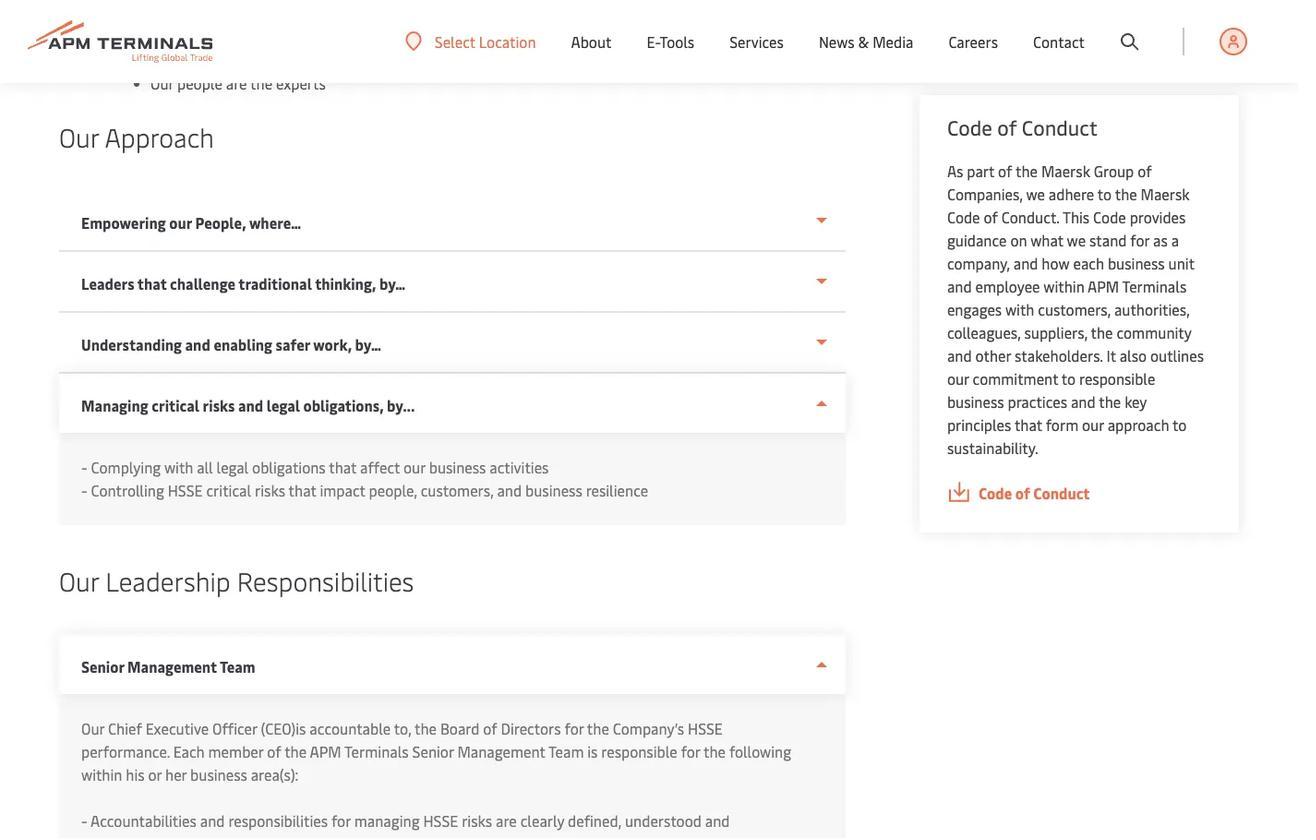 Task type: vqa. For each thing, say whether or not it's contained in the screenshot.
Us
no



Task type: locate. For each thing, give the bounding box(es) containing it.
and down on
[[1014, 254, 1038, 273]]

that up impact
[[329, 458, 357, 477]]

2 vertical spatial risks
[[462, 811, 492, 831]]

engages
[[947, 300, 1002, 320]]

customers, right people,
[[421, 481, 494, 500]]

0 vertical spatial terminals
[[1122, 277, 1187, 297]]

services
[[730, 32, 784, 51]]

1 horizontal spatial apm
[[1088, 277, 1119, 297]]

with left 'all'
[[164, 458, 193, 477]]

terminals up authorities,
[[1122, 277, 1187, 297]]

1 horizontal spatial senior
[[412, 742, 454, 762]]

a
[[1172, 231, 1179, 250]]

2 horizontal spatial risks
[[462, 811, 492, 831]]

legal left obligations,
[[267, 396, 300, 416]]

legal inside complying with all legal obligations that affect our business activities -
[[217, 458, 249, 477]]

by… for understanding and enabling safer work, by…
[[355, 335, 381, 355]]

on
[[1011, 231, 1027, 250]]

by… right the thinking,
[[379, 274, 406, 294]]

hsse right managing
[[423, 811, 458, 831]]

1 vertical spatial management
[[457, 742, 545, 762]]

risks down obligations
[[255, 481, 285, 500]]

our left leadership
[[59, 563, 99, 598]]

- for - accountabilities and responsibilities for managing hsse risks are clearly defined, understood and communicated
[[81, 811, 87, 831]]

management inside 'senior management team' dropdown button
[[127, 657, 217, 677]]

our chief executive officer (ceo)is accountable to, the board of directors for the company's hsse performance. each member of the apm terminals senior management team is responsible for the following within his or her business area(s):
[[81, 719, 791, 785]]

our for our leadership responsibilities
[[59, 563, 99, 598]]

news
[[819, 32, 855, 51]]

select
[[435, 31, 475, 51]]

business down member
[[190, 765, 247, 785]]

1 horizontal spatial hsse
[[423, 811, 458, 831]]

our up people,
[[404, 458, 426, 477]]

e-tools button
[[647, 0, 695, 83]]

senior up chief
[[81, 657, 124, 677]]

0 vertical spatial management
[[127, 657, 217, 677]]

companies,
[[947, 184, 1023, 204]]

challenge
[[170, 274, 236, 294]]

with down "employee"
[[1006, 300, 1035, 320]]

management
[[127, 657, 217, 677], [457, 742, 545, 762]]

1 horizontal spatial legal
[[267, 396, 300, 416]]

practices
[[1008, 392, 1067, 412]]

location
[[479, 31, 536, 51]]

apm inside the as part of the maersk group of companies, we adhere to the maersk code of conduct. this code provides guidance on what we stand for as a company, and how each business unit and employee within apm terminals engages with customers, authorities, colleagues, suppliers, the community and other stakeholders.  it also outlines our commitment to responsible business practices and the key principles that form our approach to sustainability.
[[1088, 277, 1119, 297]]

careers button
[[949, 0, 998, 83]]

risks inside the managing critical risks and legal obligations, by... "dropdown button"
[[203, 396, 235, 416]]

- left complying
[[81, 458, 87, 477]]

the left following on the bottom of page
[[704, 742, 726, 762]]

0 vertical spatial code of conduct
[[947, 114, 1098, 141]]

leadership
[[106, 563, 231, 598]]

our inside our chief executive officer (ceo)is accountable to, the board of directors for the company's hsse performance. each member of the apm terminals senior management team is responsible for the following within his or her business area(s):
[[81, 719, 104, 739]]

code up stand
[[1093, 207, 1126, 227]]

the right to,
[[415, 719, 437, 739]]

by… inside the understanding and enabling safer work, by… dropdown button
[[355, 335, 381, 355]]

we down the this
[[1067, 231, 1086, 250]]

this
[[1063, 207, 1090, 227]]

hsse down 'all'
[[168, 481, 203, 500]]

our left the approach
[[59, 119, 99, 154]]

maersk
[[1041, 161, 1090, 181], [1141, 184, 1190, 204]]

0 vertical spatial to
[[1098, 184, 1112, 204]]

team up officer
[[220, 657, 256, 677]]

by...
[[387, 396, 415, 416]]

complying with all legal obligations that affect our business activities -
[[81, 458, 549, 500]]

1 horizontal spatial are
[[496, 811, 517, 831]]

leaders that challenge traditional thinking, by…
[[81, 274, 406, 294]]

team left is at the left bottom of page
[[548, 742, 584, 762]]

our inside complying with all legal obligations that affect our business activities -
[[404, 458, 426, 477]]

we for we lead with care
[[151, 12, 171, 32]]

- up "communicated"
[[81, 811, 87, 831]]

management down directors
[[457, 742, 545, 762]]

all
[[197, 458, 213, 477]]

to
[[1098, 184, 1112, 204], [1062, 369, 1076, 389], [1173, 415, 1187, 435]]

risks down understanding and enabling safer work, by…
[[203, 396, 235, 416]]

1 horizontal spatial within
[[1044, 277, 1085, 297]]

- left controlling
[[81, 481, 87, 500]]

0 vertical spatial -
[[81, 458, 87, 477]]

0 vertical spatial apm
[[1088, 277, 1119, 297]]

understood
[[625, 811, 702, 831]]

0 horizontal spatial management
[[127, 657, 217, 677]]

1 horizontal spatial customers,
[[1038, 300, 1111, 320]]

1 vertical spatial within
[[81, 765, 122, 785]]

that right leaders
[[137, 274, 167, 294]]

of right board
[[483, 719, 497, 739]]

1 vertical spatial are
[[496, 811, 517, 831]]

for left as
[[1131, 231, 1150, 250]]

1 horizontal spatial to
[[1098, 184, 1112, 204]]

1 vertical spatial responsible
[[601, 742, 678, 762]]

that
[[137, 274, 167, 294], [1015, 415, 1042, 435], [329, 458, 357, 477], [289, 481, 316, 500]]

1 - from the top
[[81, 458, 87, 477]]

0 horizontal spatial terminals
[[344, 742, 409, 762]]

and inside "dropdown button"
[[238, 396, 263, 416]]

0 horizontal spatial critical
[[152, 396, 199, 416]]

we lead with care
[[151, 12, 271, 32]]

our for our chief executive officer (ceo)is accountable to, the board of directors for the company's hsse performance. each member of the apm terminals senior management team is responsible for the following within his or her business area(s):
[[81, 719, 104, 739]]

2 we from the top
[[151, 43, 171, 63]]

1 we from the top
[[151, 12, 171, 32]]

0 horizontal spatial hsse
[[168, 481, 203, 500]]

also
[[1120, 346, 1147, 366]]

each
[[1073, 254, 1104, 273]]

our
[[151, 73, 174, 93], [59, 119, 99, 154], [59, 563, 99, 598], [81, 719, 104, 739]]

critical right managing
[[152, 396, 199, 416]]

about
[[571, 32, 612, 51]]

0 vertical spatial risks
[[203, 396, 235, 416]]

0 vertical spatial conduct
[[1022, 114, 1098, 141]]

critical down 'all'
[[206, 481, 251, 500]]

0 vertical spatial legal
[[267, 396, 300, 416]]

1 vertical spatial legal
[[217, 458, 249, 477]]

for left managing
[[331, 811, 351, 831]]

1 vertical spatial senior
[[412, 742, 454, 762]]

1 vertical spatial we
[[151, 43, 171, 63]]

0 horizontal spatial apm
[[310, 742, 341, 762]]

team inside 'senior management team' dropdown button
[[220, 657, 256, 677]]

0 vertical spatial team
[[220, 657, 256, 677]]

0 horizontal spatial to
[[1062, 369, 1076, 389]]

we
[[151, 12, 171, 32], [151, 43, 171, 63]]

1 horizontal spatial team
[[548, 742, 584, 762]]

2 horizontal spatial hsse
[[688, 719, 723, 739]]

risks inside - accountabilities and responsibilities for managing hsse risks are clearly defined, understood and communicated
[[462, 811, 492, 831]]

senior management team element
[[59, 694, 846, 838]]

and right understood
[[705, 811, 730, 831]]

2 vertical spatial to
[[1173, 415, 1187, 435]]

our left people
[[151, 73, 174, 93]]

following
[[729, 742, 791, 762]]

understanding and enabling safer work, by… button
[[59, 313, 846, 374]]

we left lead
[[151, 12, 171, 32]]

senior down board
[[412, 742, 454, 762]]

1 horizontal spatial with
[[207, 12, 236, 32]]

services button
[[730, 0, 784, 83]]

0 horizontal spatial senior
[[81, 657, 124, 677]]

0 vertical spatial we
[[1026, 184, 1045, 204]]

0 vertical spatial by…
[[379, 274, 406, 294]]

responsibilities
[[228, 811, 328, 831]]

responsible inside our chief executive officer (ceo)is accountable to, the board of directors for the company's hsse performance. each member of the apm terminals senior management team is responsible for the following within his or her business area(s):
[[601, 742, 678, 762]]

code of conduct up part
[[947, 114, 1098, 141]]

approach
[[1108, 415, 1169, 435]]

business inside complying with all legal obligations that affect our business activities -
[[429, 458, 486, 477]]

are left clearly on the left of the page
[[496, 811, 517, 831]]

we for we learn and adapt
[[151, 43, 171, 63]]

of right part
[[998, 161, 1012, 181]]

our for our people are the experts
[[151, 73, 174, 93]]

1 horizontal spatial maersk
[[1141, 184, 1190, 204]]

board
[[440, 719, 480, 739]]

and left "enabling"
[[185, 335, 210, 355]]

business
[[1108, 254, 1165, 273], [947, 392, 1004, 412], [429, 458, 486, 477], [525, 481, 582, 500], [190, 765, 247, 785]]

2 vertical spatial hsse
[[423, 811, 458, 831]]

2 vertical spatial -
[[81, 811, 87, 831]]

our left chief
[[81, 719, 104, 739]]

0 vertical spatial we
[[151, 12, 171, 32]]

adapt
[[241, 43, 279, 63]]

key
[[1125, 392, 1147, 412]]

2 horizontal spatial with
[[1006, 300, 1035, 320]]

0 vertical spatial within
[[1044, 277, 1085, 297]]

managing critical risks and legal obligations, by... element
[[59, 433, 846, 525]]

senior inside our chief executive officer (ceo)is accountable to, the board of directors for the company's hsse performance. each member of the apm terminals senior management team is responsible for the following within his or her business area(s):
[[412, 742, 454, 762]]

work,
[[313, 335, 352, 355]]

maersk up the adhere
[[1041, 161, 1090, 181]]

apm down accountable
[[310, 742, 341, 762]]

1 vertical spatial customers,
[[421, 481, 494, 500]]

0 vertical spatial with
[[207, 12, 236, 32]]

to down group
[[1098, 184, 1112, 204]]

with inside the as part of the maersk group of companies, we adhere to the maersk code of conduct. this code provides guidance on what we stand for as a company, and how each business unit and employee within apm terminals engages with customers, authorities, colleagues, suppliers, the community and other stakeholders.  it also outlines our commitment to responsible business practices and the key principles that form our approach to sustainability.
[[1006, 300, 1035, 320]]

of down sustainability.
[[1016, 484, 1030, 503]]

1 vertical spatial risks
[[255, 481, 285, 500]]

0 horizontal spatial team
[[220, 657, 256, 677]]

terminals
[[1122, 277, 1187, 297], [344, 742, 409, 762]]

by… inside leaders that challenge traditional thinking, by… dropdown button
[[379, 274, 406, 294]]

1 vertical spatial terminals
[[344, 742, 409, 762]]

hsse inside our chief executive officer (ceo)is accountable to, the board of directors for the company's hsse performance. each member of the apm terminals senior management team is responsible for the following within his or her business area(s):
[[688, 719, 723, 739]]

that down obligations
[[289, 481, 316, 500]]

code of conduct down sustainability.
[[979, 484, 1090, 503]]

0 vertical spatial hsse
[[168, 481, 203, 500]]

0 horizontal spatial within
[[81, 765, 122, 785]]

for down company's
[[681, 742, 700, 762]]

1 vertical spatial team
[[548, 742, 584, 762]]

within inside the as part of the maersk group of companies, we adhere to the maersk code of conduct. this code provides guidance on what we stand for as a company, and how each business unit and employee within apm terminals engages with customers, authorities, colleagues, suppliers, the community and other stakeholders.  it also outlines our commitment to responsible business practices and the key principles that form our approach to sustainability.
[[1044, 277, 1085, 297]]

1 horizontal spatial management
[[457, 742, 545, 762]]

1 vertical spatial we
[[1067, 231, 1086, 250]]

people,
[[195, 213, 246, 233]]

authorities,
[[1114, 300, 1190, 320]]

legal right 'all'
[[217, 458, 249, 477]]

2 - from the top
[[81, 481, 87, 500]]

team
[[220, 657, 256, 677], [548, 742, 584, 762]]

experts
[[276, 73, 326, 93]]

managing critical risks and legal obligations, by... button
[[59, 374, 846, 433]]

responsible
[[1079, 369, 1156, 389], [601, 742, 678, 762]]

code up part
[[947, 114, 993, 141]]

2 vertical spatial with
[[164, 458, 193, 477]]

of down companies,
[[984, 207, 998, 227]]

where…
[[249, 213, 301, 233]]

select location
[[435, 31, 536, 51]]

risks left clearly on the left of the page
[[462, 811, 492, 831]]

conduct down form
[[1034, 484, 1090, 503]]

within left "his"
[[81, 765, 122, 785]]

our for our approach
[[59, 119, 99, 154]]

guidance
[[947, 231, 1007, 250]]

of right group
[[1138, 161, 1152, 181]]

within
[[1044, 277, 1085, 297], [81, 765, 122, 785]]

media
[[873, 32, 914, 51]]

1 vertical spatial conduct
[[1034, 484, 1090, 503]]

we up the conduct.
[[1026, 184, 1045, 204]]

by… right work,
[[355, 335, 381, 355]]

unit
[[1169, 254, 1195, 273]]

3 - from the top
[[81, 811, 87, 831]]

officer
[[212, 719, 257, 739]]

customers, up suppliers,
[[1038, 300, 1111, 320]]

communicated
[[81, 834, 180, 838]]

management inside our chief executive officer (ceo)is accountable to, the board of directors for the company's hsse performance. each member of the apm terminals senior management team is responsible for the following within his or her business area(s):
[[457, 742, 545, 762]]

terminals inside our chief executive officer (ceo)is accountable to, the board of directors for the company's hsse performance. each member of the apm terminals senior management team is responsible for the following within his or her business area(s):
[[344, 742, 409, 762]]

senior management team
[[81, 657, 256, 677]]

1 vertical spatial hsse
[[688, 719, 723, 739]]

0 vertical spatial are
[[226, 73, 247, 93]]

terminals inside the as part of the maersk group of companies, we adhere to the maersk code of conduct. this code provides guidance on what we stand for as a company, and how each business unit and employee within apm terminals engages with customers, authorities, colleagues, suppliers, the community and other stakeholders.  it also outlines our commitment to responsible business practices and the key principles that form our approach to sustainability.
[[1122, 277, 1187, 297]]

1 horizontal spatial terminals
[[1122, 277, 1187, 297]]

terminals down to,
[[344, 742, 409, 762]]

community
[[1117, 323, 1192, 343]]

- inside - accountabilities and responsibilities for managing hsse risks are clearly defined, understood and communicated
[[81, 811, 87, 831]]

- for -
[[81, 458, 87, 477]]

code of conduct
[[947, 114, 1098, 141], [979, 484, 1090, 503]]

1 vertical spatial with
[[1006, 300, 1035, 320]]

empowering our people, where…
[[81, 213, 301, 233]]

0 horizontal spatial customers,
[[421, 481, 494, 500]]

defined,
[[568, 811, 622, 831]]

0 horizontal spatial risks
[[203, 396, 235, 416]]

our up principles
[[947, 369, 969, 389]]

that down 'practices'
[[1015, 415, 1042, 435]]

0 vertical spatial responsible
[[1079, 369, 1156, 389]]

1 horizontal spatial risks
[[255, 481, 285, 500]]

conduct up the adhere
[[1022, 114, 1098, 141]]

1 vertical spatial -
[[81, 481, 87, 500]]

stand
[[1090, 231, 1127, 250]]

0 horizontal spatial legal
[[217, 458, 249, 477]]

our left people,
[[169, 213, 192, 233]]

the
[[250, 73, 272, 93], [1016, 161, 1038, 181], [1115, 184, 1137, 204], [1091, 323, 1113, 343], [1099, 392, 1121, 412], [415, 719, 437, 739], [587, 719, 609, 739], [285, 742, 307, 762], [704, 742, 726, 762]]

with up we learn and adapt
[[207, 12, 236, 32]]

apm down each
[[1088, 277, 1119, 297]]

critical
[[152, 396, 199, 416], [206, 481, 251, 500]]

0 horizontal spatial with
[[164, 458, 193, 477]]

business left activities
[[429, 458, 486, 477]]

hsse right company's
[[688, 719, 723, 739]]

or
[[148, 765, 162, 785]]

0 vertical spatial senior
[[81, 657, 124, 677]]

maersk up provides
[[1141, 184, 1190, 204]]

0 horizontal spatial we
[[1026, 184, 1045, 204]]

- inside complying with all legal obligations that affect our business activities -
[[81, 481, 87, 500]]

e-
[[647, 32, 660, 51]]

to down 'stakeholders.' in the right top of the page
[[1062, 369, 1076, 389]]

0 vertical spatial critical
[[152, 396, 199, 416]]

0 vertical spatial maersk
[[1041, 161, 1090, 181]]

the down group
[[1115, 184, 1137, 204]]

risks
[[203, 396, 235, 416], [255, 481, 285, 500], [462, 811, 492, 831]]

and down "enabling"
[[238, 396, 263, 416]]

we left learn
[[151, 43, 171, 63]]

leaders that challenge traditional thinking, by… button
[[59, 252, 846, 313]]

responsible down it
[[1079, 369, 1156, 389]]

within down how
[[1044, 277, 1085, 297]]

customers, inside managing critical risks and legal obligations, by... element
[[421, 481, 494, 500]]

stakeholders.
[[1015, 346, 1103, 366]]

to right approach
[[1173, 415, 1187, 435]]

are right people
[[226, 73, 247, 93]]

1 vertical spatial apm
[[310, 742, 341, 762]]

1 horizontal spatial responsible
[[1079, 369, 1156, 389]]

responsible down company's
[[601, 742, 678, 762]]

0 horizontal spatial responsible
[[601, 742, 678, 762]]

0 horizontal spatial are
[[226, 73, 247, 93]]

0 vertical spatial customers,
[[1038, 300, 1111, 320]]

risks inside managing critical risks and legal obligations, by... element
[[255, 481, 285, 500]]

1 vertical spatial by…
[[355, 335, 381, 355]]

her
[[165, 765, 187, 785]]

1 vertical spatial critical
[[206, 481, 251, 500]]

management up executive
[[127, 657, 217, 677]]

1 horizontal spatial critical
[[206, 481, 251, 500]]

legal inside "dropdown button"
[[267, 396, 300, 416]]



Task type: describe. For each thing, give the bounding box(es) containing it.
directors
[[501, 719, 561, 739]]

careers
[[949, 32, 998, 51]]

to,
[[394, 719, 411, 739]]

as part of the maersk group of companies, we adhere to the maersk code of conduct. this code provides guidance on what we stand for as a company, and how each business unit and employee within apm terminals engages with customers, authorities, colleagues, suppliers, the community and other stakeholders.  it also outlines our commitment to responsible business practices and the key principles that form our approach to sustainability.
[[947, 161, 1204, 458]]

our inside dropdown button
[[169, 213, 192, 233]]

for inside - accountabilities and responsibilities for managing hsse risks are clearly defined, understood and communicated
[[331, 811, 351, 831]]

for inside the as part of the maersk group of companies, we adhere to the maersk code of conduct. this code provides guidance on what we stand for as a company, and how each business unit and employee within apm terminals engages with customers, authorities, colleagues, suppliers, the community and other stakeholders.  it also outlines our commitment to responsible business practices and the key principles that form our approach to sustainability.
[[1131, 231, 1150, 250]]

activities
[[490, 458, 549, 477]]

for right directors
[[565, 719, 584, 739]]

select location button
[[405, 31, 536, 51]]

1 horizontal spatial we
[[1067, 231, 1086, 250]]

business inside our chief executive officer (ceo)is accountable to, the board of directors for the company's hsse performance. each member of the apm terminals senior management team is responsible for the following within his or her business area(s):
[[190, 765, 247, 785]]

critical inside "dropdown button"
[[152, 396, 199, 416]]

the down adapt
[[250, 73, 272, 93]]

what
[[1031, 231, 1064, 250]]

part
[[967, 161, 995, 181]]

thinking,
[[315, 274, 376, 294]]

- accountabilities and responsibilities for managing hsse risks are clearly defined, understood and communicated
[[81, 811, 730, 838]]

sustainability.
[[947, 438, 1038, 458]]

complying
[[91, 458, 161, 477]]

provides
[[1130, 207, 1186, 227]]

the up it
[[1091, 323, 1113, 343]]

responsibilities
[[237, 563, 414, 598]]

understanding and enabling safer work, by…
[[81, 335, 381, 355]]

how
[[1042, 254, 1070, 273]]

the left the key on the top of page
[[1099, 392, 1121, 412]]

company,
[[947, 254, 1010, 273]]

of up companies,
[[998, 114, 1017, 141]]

code up guidance
[[947, 207, 980, 227]]

with inside complying with all legal obligations that affect our business activities -
[[164, 458, 193, 477]]

impact
[[320, 481, 365, 500]]

learn
[[175, 43, 209, 63]]

&
[[858, 32, 869, 51]]

and left responsibilities
[[200, 811, 225, 831]]

group
[[1094, 161, 1134, 181]]

affect
[[360, 458, 400, 477]]

contact
[[1033, 32, 1085, 51]]

within inside our chief executive officer (ceo)is accountable to, the board of directors for the company's hsse performance. each member of the apm terminals senior management team is responsible for the following within his or her business area(s):
[[81, 765, 122, 785]]

news & media
[[819, 32, 914, 51]]

lead
[[175, 12, 203, 32]]

the down (ceo)is
[[285, 742, 307, 762]]

senior management team button
[[59, 635, 846, 694]]

accountable
[[310, 719, 391, 739]]

resilience
[[586, 481, 648, 500]]

hsse inside - accountabilities and responsibilities for managing hsse risks are clearly defined, understood and communicated
[[423, 811, 458, 831]]

1 vertical spatial to
[[1062, 369, 1076, 389]]

e-tools
[[647, 32, 695, 51]]

and right learn
[[212, 43, 237, 63]]

empowering
[[81, 213, 166, 233]]

and up engages
[[947, 277, 972, 297]]

that inside the as part of the maersk group of companies, we adhere to the maersk code of conduct. this code provides guidance on what we stand for as a company, and how each business unit and employee within apm terminals engages with customers, authorities, colleagues, suppliers, the community and other stakeholders.  it also outlines our commitment to responsible business practices and the key principles that form our approach to sustainability.
[[1015, 415, 1042, 435]]

team inside our chief executive officer (ceo)is accountable to, the board of directors for the company's hsse performance. each member of the apm terminals senior management team is responsible for the following within his or her business area(s):
[[548, 742, 584, 762]]

that inside dropdown button
[[137, 274, 167, 294]]

1 vertical spatial code of conduct
[[979, 484, 1090, 503]]

company's
[[613, 719, 684, 739]]

business down activities
[[525, 481, 582, 500]]

people
[[177, 73, 222, 93]]

(ceo)is
[[261, 719, 306, 739]]

about button
[[571, 0, 612, 83]]

performance. each
[[81, 742, 205, 762]]

our approach
[[59, 119, 214, 154]]

is
[[588, 742, 598, 762]]

apm inside our chief executive officer (ceo)is accountable to, the board of directors for the company's hsse performance. each member of the apm terminals senior management team is responsible for the following within his or her business area(s):
[[310, 742, 341, 762]]

and down colleagues,
[[947, 346, 972, 366]]

code of conduct link
[[947, 482, 1211, 505]]

principles
[[947, 415, 1011, 435]]

business up principles
[[947, 392, 1004, 412]]

it
[[1107, 346, 1116, 366]]

member
[[208, 742, 263, 762]]

safer
[[276, 335, 310, 355]]

2 horizontal spatial to
[[1173, 415, 1187, 435]]

approach
[[105, 119, 214, 154]]

are inside - accountabilities and responsibilities for managing hsse risks are clearly defined, understood and communicated
[[496, 811, 517, 831]]

clearly
[[521, 811, 564, 831]]

colleagues,
[[947, 323, 1021, 343]]

as
[[947, 161, 963, 181]]

hsse inside managing critical risks and legal obligations, by... element
[[168, 481, 203, 500]]

suppliers,
[[1024, 323, 1088, 343]]

our leadership responsibilities
[[59, 563, 414, 598]]

understanding
[[81, 335, 182, 355]]

that inside complying with all legal obligations that affect our business activities -
[[329, 458, 357, 477]]

our people are the experts
[[151, 73, 329, 93]]

form
[[1046, 415, 1079, 435]]

responsible inside the as part of the maersk group of companies, we adhere to the maersk code of conduct. this code provides guidance on what we stand for as a company, and how each business unit and employee within apm terminals engages with customers, authorities, colleagues, suppliers, the community and other stakeholders.  it also outlines our commitment to responsible business practices and the key principles that form our approach to sustainability.
[[1079, 369, 1156, 389]]

outlines
[[1151, 346, 1204, 366]]

customers, inside the as part of the maersk group of companies, we adhere to the maersk code of conduct. this code provides guidance on what we stand for as a company, and how each business unit and employee within apm terminals engages with customers, authorities, colleagues, suppliers, the community and other stakeholders.  it also outlines our commitment to responsible business practices and the key principles that form our approach to sustainability.
[[1038, 300, 1111, 320]]

the up is at the left bottom of page
[[587, 719, 609, 739]]

contact button
[[1033, 0, 1085, 83]]

leaders
[[81, 274, 134, 294]]

obligations
[[252, 458, 326, 477]]

other
[[976, 346, 1011, 366]]

1 vertical spatial maersk
[[1141, 184, 1190, 204]]

code down sustainability.
[[979, 484, 1012, 503]]

accountabilities
[[91, 811, 197, 831]]

employee
[[976, 277, 1040, 297]]

of up area(s):
[[267, 742, 281, 762]]

enabling
[[214, 335, 272, 355]]

managing
[[81, 396, 148, 416]]

business down as
[[1108, 254, 1165, 273]]

and inside dropdown button
[[185, 335, 210, 355]]

care
[[239, 12, 267, 32]]

people,
[[369, 481, 417, 500]]

and down activities
[[497, 481, 522, 500]]

empowering our people, where… button
[[59, 191, 846, 252]]

0 horizontal spatial maersk
[[1041, 161, 1090, 181]]

senior inside dropdown button
[[81, 657, 124, 677]]

adhere
[[1049, 184, 1094, 204]]

controlling hsse critical risks that impact people, customers, and business resilience
[[91, 481, 648, 500]]

by… for leaders that challenge traditional thinking, by…
[[379, 274, 406, 294]]

the right part
[[1016, 161, 1038, 181]]

managing
[[354, 811, 420, 831]]

managing critical risks and legal obligations, by...
[[81, 396, 415, 416]]

and up form
[[1071, 392, 1096, 412]]

our right form
[[1082, 415, 1104, 435]]



